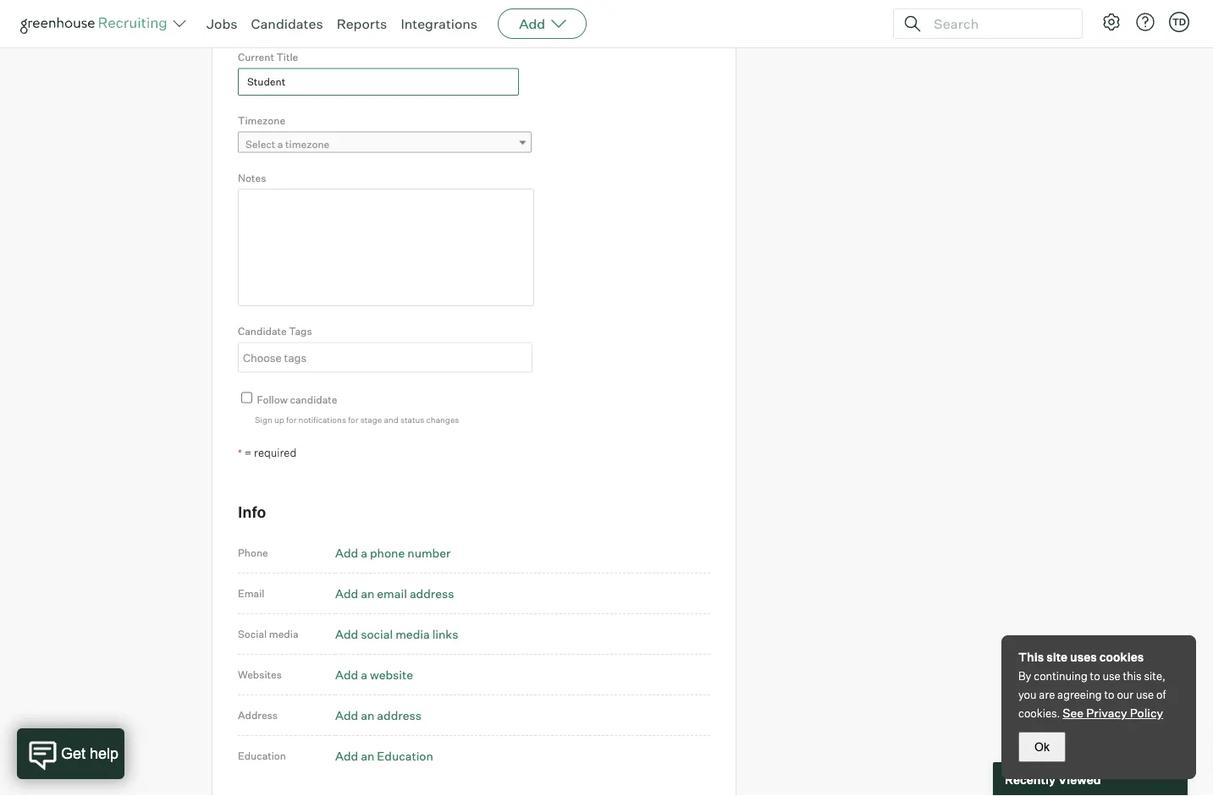 Task type: locate. For each thing, give the bounding box(es) containing it.
1 vertical spatial to
[[1105, 689, 1115, 702]]

an down add an address link
[[361, 749, 375, 764]]

0 vertical spatial to
[[1090, 670, 1101, 683]]

tags
[[289, 325, 312, 338]]

add for add an email address
[[335, 586, 358, 601]]

an down add a website link
[[361, 708, 375, 723]]

uses
[[1071, 650, 1097, 665]]

an for education
[[361, 749, 375, 764]]

viewed
[[1059, 773, 1101, 787]]

a left the website
[[361, 668, 367, 683]]

1 vertical spatial address
[[377, 708, 422, 723]]

notes
[[238, 171, 266, 184]]

add inside popup button
[[519, 15, 546, 32]]

for right up
[[286, 414, 297, 425]]

0 vertical spatial an
[[361, 586, 375, 601]]

required
[[254, 446, 297, 460]]

and
[[384, 414, 399, 425]]

email
[[377, 586, 407, 601]]

follow
[[257, 393, 288, 406]]

use left of
[[1137, 689, 1154, 702]]

media right social on the left bottom of the page
[[269, 628, 299, 641]]

notifications
[[299, 414, 346, 425]]

jobs link
[[207, 15, 238, 32]]

our
[[1117, 689, 1134, 702]]

site,
[[1145, 670, 1166, 683]]

see
[[1063, 706, 1084, 721]]

1 horizontal spatial to
[[1105, 689, 1115, 702]]

to
[[1090, 670, 1101, 683], [1105, 689, 1115, 702]]

a for timezone
[[278, 138, 283, 151]]

add for add an address
[[335, 708, 358, 723]]

2 for from the left
[[348, 414, 359, 425]]

=
[[244, 446, 252, 460]]

this
[[1019, 650, 1044, 665]]

this site uses cookies
[[1019, 650, 1144, 665]]

to down uses in the right of the page
[[1090, 670, 1101, 683]]

by
[[1019, 670, 1032, 683]]

2 an from the top
[[361, 708, 375, 723]]

3 an from the top
[[361, 749, 375, 764]]

1 horizontal spatial for
[[348, 414, 359, 425]]

0 vertical spatial address
[[410, 586, 454, 601]]

an
[[361, 586, 375, 601], [361, 708, 375, 723], [361, 749, 375, 764]]

Follow candidate checkbox
[[241, 392, 252, 403]]

integrations link
[[401, 15, 478, 32]]

add a website
[[335, 668, 413, 683]]

a
[[278, 138, 283, 151], [361, 546, 367, 561], [361, 668, 367, 683]]

1 horizontal spatial use
[[1137, 689, 1154, 702]]

add an email address link
[[335, 586, 454, 601]]

email
[[238, 588, 265, 600]]

1 vertical spatial a
[[361, 546, 367, 561]]

for
[[286, 414, 297, 425], [348, 414, 359, 425]]

stage
[[361, 414, 382, 425]]

add an address
[[335, 708, 422, 723]]

select a timezone link
[[238, 132, 532, 156]]

2 vertical spatial an
[[361, 749, 375, 764]]

use left this
[[1103, 670, 1121, 683]]

select a timezone
[[246, 138, 330, 151]]

1 vertical spatial use
[[1137, 689, 1154, 702]]

recently
[[1005, 773, 1056, 787]]

0 vertical spatial a
[[278, 138, 283, 151]]

status
[[400, 414, 425, 425]]

continuing
[[1034, 670, 1088, 683]]

0 horizontal spatial education
[[238, 750, 286, 763]]

changes
[[426, 414, 459, 425]]

agreeing
[[1058, 689, 1102, 702]]

candidate
[[238, 325, 287, 338]]

an left email
[[361, 586, 375, 601]]

None text field
[[238, 5, 519, 32], [238, 68, 519, 96], [239, 344, 528, 371], [238, 5, 519, 32], [238, 68, 519, 96], [239, 344, 528, 371]]

td button
[[1166, 8, 1193, 36]]

media left links
[[396, 627, 430, 642]]

see privacy policy link
[[1063, 706, 1164, 721]]

see privacy policy
[[1063, 706, 1164, 721]]

2 vertical spatial a
[[361, 668, 367, 683]]

education
[[377, 749, 433, 764], [238, 750, 286, 763]]

social media
[[238, 628, 299, 641]]

candidate
[[290, 393, 337, 406]]

education down add an address link
[[377, 749, 433, 764]]

address down the website
[[377, 708, 422, 723]]

media
[[396, 627, 430, 642], [269, 628, 299, 641]]

1 for from the left
[[286, 414, 297, 425]]

current title
[[238, 51, 298, 63]]

add
[[519, 15, 546, 32], [335, 546, 358, 561], [335, 586, 358, 601], [335, 627, 358, 642], [335, 668, 358, 683], [335, 708, 358, 723], [335, 749, 358, 764]]

add an education
[[335, 749, 433, 764]]

td button
[[1170, 12, 1190, 32]]

add for add an education
[[335, 749, 358, 764]]

add a phone number link
[[335, 546, 451, 561]]

for left stage
[[348, 414, 359, 425]]

social
[[238, 628, 267, 641]]

ok button
[[1019, 733, 1066, 763]]

address
[[238, 710, 278, 722]]

a left phone
[[361, 546, 367, 561]]

address
[[410, 586, 454, 601], [377, 708, 422, 723]]

websites
[[238, 669, 282, 682]]

1 vertical spatial an
[[361, 708, 375, 723]]

add an address link
[[335, 708, 422, 723]]

sign up for notifications for stage and status changes
[[255, 414, 459, 425]]

reports
[[337, 15, 387, 32]]

Search text field
[[930, 11, 1067, 36]]

to left our
[[1105, 689, 1115, 702]]

social
[[361, 627, 393, 642]]

0 horizontal spatial for
[[286, 414, 297, 425]]

use
[[1103, 670, 1121, 683], [1137, 689, 1154, 702]]

a right select
[[278, 138, 283, 151]]

1 an from the top
[[361, 586, 375, 601]]

title
[[276, 51, 298, 63]]

add social media links
[[335, 627, 459, 642]]

address right email
[[410, 586, 454, 601]]

* = required
[[238, 446, 297, 460]]

education down address at the bottom of the page
[[238, 750, 286, 763]]

add for add a phone number
[[335, 546, 358, 561]]

0 vertical spatial use
[[1103, 670, 1121, 683]]



Task type: describe. For each thing, give the bounding box(es) containing it.
select
[[246, 138, 275, 151]]

integrations
[[401, 15, 478, 32]]

add social media links link
[[335, 627, 459, 642]]

timezone
[[238, 114, 286, 127]]

links
[[433, 627, 459, 642]]

add for add social media links
[[335, 627, 358, 642]]

a for website
[[361, 668, 367, 683]]

add a website link
[[335, 668, 413, 683]]

add a phone number
[[335, 546, 451, 561]]

policy
[[1130, 706, 1164, 721]]

add an email address
[[335, 586, 454, 601]]

ok
[[1035, 741, 1050, 754]]

1 horizontal spatial education
[[377, 749, 433, 764]]

reports link
[[337, 15, 387, 32]]

candidate tags
[[238, 325, 312, 338]]

info
[[238, 503, 266, 522]]

add an education link
[[335, 749, 433, 764]]

timezone
[[285, 138, 330, 151]]

greenhouse recruiting image
[[20, 14, 173, 34]]

an for email
[[361, 586, 375, 601]]

an for address
[[361, 708, 375, 723]]

jobs
[[207, 15, 238, 32]]

phone
[[370, 546, 405, 561]]

td
[[1173, 16, 1187, 28]]

0 horizontal spatial media
[[269, 628, 299, 641]]

privacy
[[1087, 706, 1128, 721]]

0 horizontal spatial use
[[1103, 670, 1121, 683]]

cookies
[[1100, 650, 1144, 665]]

phone
[[238, 547, 268, 560]]

of
[[1157, 689, 1166, 702]]

website
[[370, 668, 413, 683]]

recently viewed
[[1005, 773, 1101, 787]]

*
[[238, 447, 242, 460]]

current
[[238, 51, 274, 63]]

site
[[1047, 650, 1068, 665]]

Notes text field
[[238, 189, 534, 306]]

add button
[[498, 8, 587, 39]]

by continuing to use this site, you are agreeing to our use of cookies.
[[1019, 670, 1166, 721]]

sign
[[255, 414, 273, 425]]

1 horizontal spatial media
[[396, 627, 430, 642]]

0 horizontal spatial to
[[1090, 670, 1101, 683]]

add for add
[[519, 15, 546, 32]]

add for add a website
[[335, 668, 358, 683]]

number
[[408, 546, 451, 561]]

configure image
[[1102, 12, 1122, 32]]

a for phone
[[361, 546, 367, 561]]

are
[[1039, 689, 1055, 702]]

this
[[1123, 670, 1142, 683]]

candidates
[[251, 15, 323, 32]]

follow candidate
[[257, 393, 337, 406]]

up
[[274, 414, 284, 425]]

you
[[1019, 689, 1037, 702]]

cookies.
[[1019, 707, 1061, 721]]

candidates link
[[251, 15, 323, 32]]



Task type: vqa. For each thing, say whether or not it's contained in the screenshot.
"This"
yes



